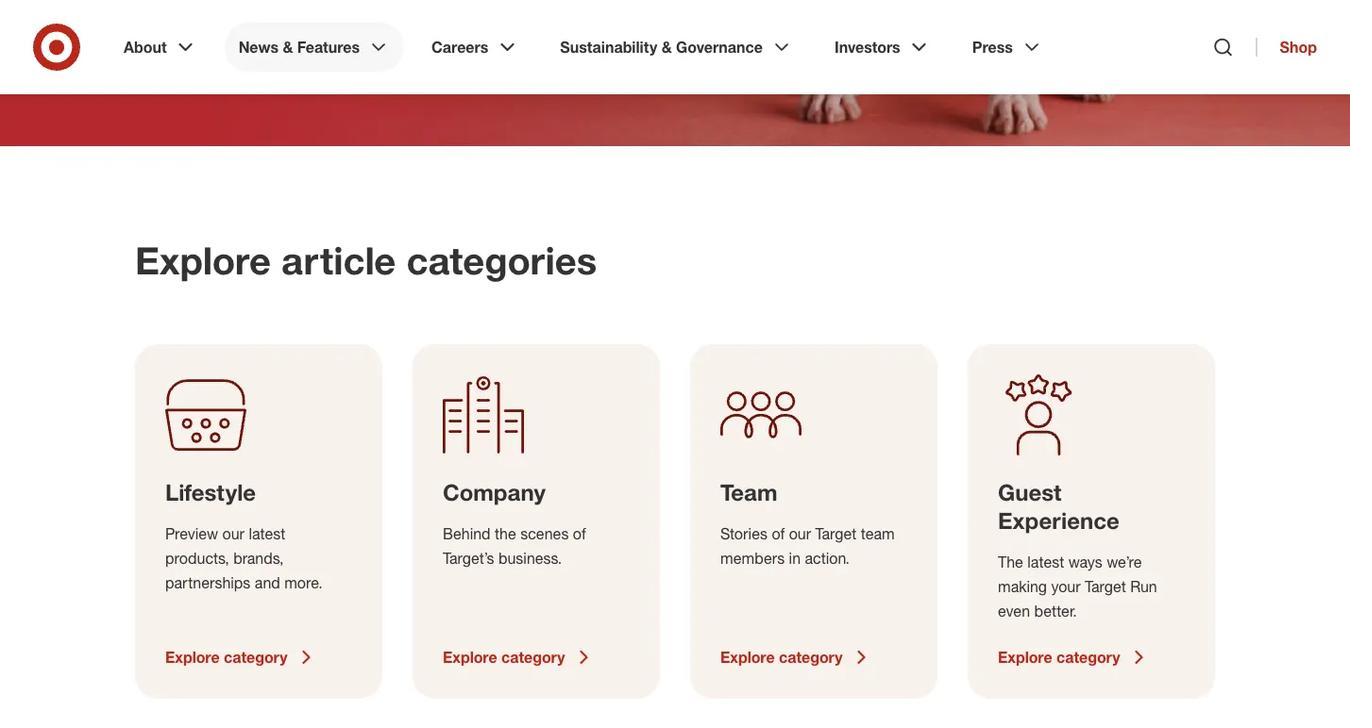 Task type: locate. For each thing, give the bounding box(es) containing it.
our
[[222, 525, 244, 543], [789, 525, 811, 543]]

1 vertical spatial target
[[1085, 578, 1126, 596]]

explore category for team
[[720, 649, 843, 667]]

categories
[[406, 237, 597, 284]]

& for governance
[[662, 38, 672, 56]]

3 explore category link from the left
[[720, 647, 907, 669]]

4 explore category link from the left
[[998, 647, 1185, 669]]

target inside stories of our target team members in action.
[[815, 525, 857, 543]]

explore category link for guest experience
[[998, 647, 1185, 669]]

&
[[283, 38, 293, 56], [662, 38, 672, 56]]

target inside "the latest ways we're making your target run even better."
[[1085, 578, 1126, 596]]

2 category from the left
[[501, 649, 565, 667]]

0 vertical spatial latest
[[249, 525, 285, 543]]

1 horizontal spatial our
[[789, 525, 811, 543]]

category for company
[[501, 649, 565, 667]]

2 explore category link from the left
[[443, 647, 630, 669]]

1 & from the left
[[283, 38, 293, 56]]

& inside news & features link
[[283, 38, 293, 56]]

1 explore category from the left
[[165, 649, 288, 667]]

team
[[861, 525, 895, 543]]

1 horizontal spatial of
[[772, 525, 785, 543]]

1 category from the left
[[224, 649, 288, 667]]

our up brands,
[[222, 525, 244, 543]]

0 vertical spatial target
[[815, 525, 857, 543]]

target up action.
[[815, 525, 857, 543]]

4 category from the left
[[1057, 649, 1120, 667]]

1 our from the left
[[222, 525, 244, 543]]

1 explore category link from the left
[[165, 647, 352, 669]]

& right news
[[283, 38, 293, 56]]

ways
[[1068, 553, 1103, 572]]

explore
[[135, 237, 271, 284], [165, 649, 220, 667], [443, 649, 497, 667], [720, 649, 775, 667], [998, 649, 1052, 667]]

4 explore category from the left
[[998, 649, 1120, 667]]

2 explore category from the left
[[443, 649, 565, 667]]

explore category link
[[165, 647, 352, 669], [443, 647, 630, 669], [720, 647, 907, 669], [998, 647, 1185, 669]]

guest experience
[[998, 479, 1119, 535]]

explore article categories
[[135, 237, 597, 284]]

about link
[[110, 23, 210, 72]]

1 horizontal spatial latest
[[1028, 553, 1064, 572]]

sustainability & governance link
[[547, 23, 806, 72]]

1 vertical spatial latest
[[1028, 553, 1064, 572]]

target
[[815, 525, 857, 543], [1085, 578, 1126, 596]]

careers
[[432, 38, 488, 56]]

guest
[[998, 479, 1062, 507]]

latest up brands,
[[249, 525, 285, 543]]

products,
[[165, 550, 229, 568]]

2 & from the left
[[662, 38, 672, 56]]

explore category
[[165, 649, 288, 667], [443, 649, 565, 667], [720, 649, 843, 667], [998, 649, 1120, 667]]

latest inside "preview our latest products, brands, partnerships and more."
[[249, 525, 285, 543]]

0 horizontal spatial our
[[222, 525, 244, 543]]

members
[[720, 550, 785, 568]]

target down the 'we're'
[[1085, 578, 1126, 596]]

category
[[224, 649, 288, 667], [501, 649, 565, 667], [779, 649, 843, 667], [1057, 649, 1120, 667]]

& left governance
[[662, 38, 672, 56]]

1 horizontal spatial target
[[1085, 578, 1126, 596]]

more.
[[284, 574, 323, 592]]

latest
[[249, 525, 285, 543], [1028, 553, 1064, 572]]

better.
[[1034, 602, 1077, 621]]

action.
[[805, 550, 850, 568]]

explore for company
[[443, 649, 497, 667]]

behind the scenes of target's business.
[[443, 525, 586, 568]]

our up in on the bottom right of page
[[789, 525, 811, 543]]

team
[[720, 479, 778, 507]]

in
[[789, 550, 801, 568]]

0 horizontal spatial &
[[283, 38, 293, 56]]

2 our from the left
[[789, 525, 811, 543]]

1 of from the left
[[573, 525, 586, 543]]

1 horizontal spatial &
[[662, 38, 672, 56]]

3 explore category from the left
[[720, 649, 843, 667]]

2 of from the left
[[772, 525, 785, 543]]

of right stories
[[772, 525, 785, 543]]

shop link
[[1256, 38, 1317, 57]]

the
[[495, 525, 516, 543]]

explore category link for lifestyle
[[165, 647, 352, 669]]

of
[[573, 525, 586, 543], [772, 525, 785, 543]]

0 horizontal spatial of
[[573, 525, 586, 543]]

latest up your
[[1028, 553, 1064, 572]]

& inside sustainability & governance link
[[662, 38, 672, 56]]

we're
[[1107, 553, 1142, 572]]

run
[[1130, 578, 1157, 596]]

of right scenes
[[573, 525, 586, 543]]

investors
[[835, 38, 900, 56]]

3 category from the left
[[779, 649, 843, 667]]

our inside "preview our latest products, brands, partnerships and more."
[[222, 525, 244, 543]]

0 horizontal spatial target
[[815, 525, 857, 543]]

0 horizontal spatial latest
[[249, 525, 285, 543]]



Task type: describe. For each thing, give the bounding box(es) containing it.
and
[[255, 574, 280, 592]]

the latest ways we're making your target run even better.
[[998, 553, 1157, 621]]

making
[[998, 578, 1047, 596]]

preview our latest products, brands, partnerships and more.
[[165, 525, 323, 592]]

article
[[281, 237, 396, 284]]

latest inside "the latest ways we're making your target run even better."
[[1028, 553, 1064, 572]]

explore for lifestyle
[[165, 649, 220, 667]]

explore category link for company
[[443, 647, 630, 669]]

sustainability & governance
[[560, 38, 763, 56]]

explore for team
[[720, 649, 775, 667]]

& for features
[[283, 38, 293, 56]]

partnerships
[[165, 574, 251, 592]]

careers link
[[418, 23, 532, 72]]

behind
[[443, 525, 491, 543]]

experience
[[998, 507, 1119, 535]]

even
[[998, 602, 1030, 621]]

explore category link for team
[[720, 647, 907, 669]]

explore category for lifestyle
[[165, 649, 288, 667]]

preview
[[165, 525, 218, 543]]

stories
[[720, 525, 768, 543]]

the
[[998, 553, 1023, 572]]

your
[[1051, 578, 1081, 596]]

governance
[[676, 38, 763, 56]]

category for team
[[779, 649, 843, 667]]

shop
[[1280, 38, 1317, 56]]

explore for guest experience
[[998, 649, 1052, 667]]

target's
[[443, 550, 494, 568]]

category for lifestyle
[[224, 649, 288, 667]]

investors link
[[821, 23, 944, 72]]

news & features
[[239, 38, 360, 56]]

stories of our target team members in action.
[[720, 525, 895, 568]]

of inside stories of our target team members in action.
[[772, 525, 785, 543]]

category for guest experience
[[1057, 649, 1120, 667]]

lifestyle
[[165, 479, 256, 507]]

our inside stories of our target team members in action.
[[789, 525, 811, 543]]

sustainability
[[560, 38, 657, 56]]

brands,
[[233, 550, 284, 568]]

about
[[124, 38, 167, 56]]

scenes
[[520, 525, 569, 543]]

explore category for guest experience
[[998, 649, 1120, 667]]

explore category for company
[[443, 649, 565, 667]]

press link
[[959, 23, 1056, 72]]

features
[[297, 38, 360, 56]]

news & features link
[[225, 23, 403, 72]]

company
[[443, 479, 546, 507]]

press
[[972, 38, 1013, 56]]

news
[[239, 38, 279, 56]]

business.
[[498, 550, 562, 568]]

of inside behind the scenes of target's business.
[[573, 525, 586, 543]]



Task type: vqa. For each thing, say whether or not it's contained in the screenshot.
our inside PREVIEW OUR LATEST PRODUCTS, BRANDS, PARTNERSHIPS AND MORE.
yes



